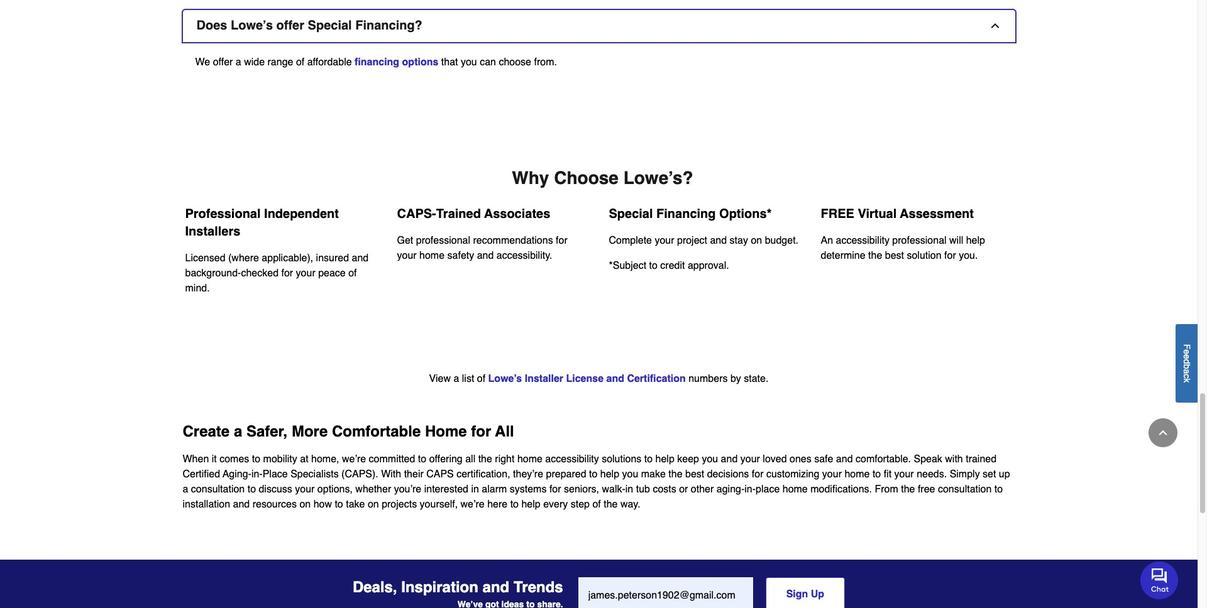 Task type: vqa. For each thing, say whether or not it's contained in the screenshot.
...
no



Task type: locate. For each thing, give the bounding box(es) containing it.
consultation up installation
[[191, 484, 245, 496]]

0 horizontal spatial in-
[[251, 469, 263, 480]]

home,
[[311, 454, 339, 465]]

to up make
[[644, 454, 653, 465]]

0 vertical spatial you
[[461, 57, 477, 68]]

home down customizing
[[783, 484, 808, 496]]

for right recommendations
[[556, 235, 568, 247]]

the right the determine
[[868, 250, 882, 262]]

complete your project and stay on budget.
[[609, 235, 799, 247]]

we're left here at the left bottom
[[461, 499, 485, 511]]

you.
[[959, 250, 978, 262]]

project
[[677, 235, 707, 247]]

1 horizontal spatial consultation
[[938, 484, 992, 496]]

on left how
[[300, 499, 311, 511]]

trends
[[514, 579, 563, 597]]

in left tub
[[625, 484, 633, 496]]

does lowe's offer special financing? button
[[183, 10, 1015, 42]]

with
[[945, 454, 963, 465]]

wide
[[244, 57, 265, 68]]

get professional recommendations for your home safety and accessibility.
[[397, 235, 568, 262]]

the left free on the bottom right of the page
[[901, 484, 915, 496]]

professional up safety
[[416, 235, 470, 247]]

0 horizontal spatial in
[[471, 484, 479, 496]]

chevron up image
[[1157, 427, 1169, 440]]

1 horizontal spatial accessibility
[[836, 235, 890, 247]]

you're
[[394, 484, 421, 496]]

and right safe
[[836, 454, 853, 465]]

consultation
[[191, 484, 245, 496], [938, 484, 992, 496]]

your up "*subject to credit approval."
[[655, 235, 674, 247]]

a inside f e e d b a c k button
[[1182, 369, 1192, 374]]

0 horizontal spatial lowe's
[[231, 18, 273, 33]]

e up b
[[1182, 354, 1192, 359]]

license
[[566, 374, 604, 385]]

e up d
[[1182, 350, 1192, 354]]

does lowe's offer special financing?
[[196, 18, 422, 33]]

of
[[296, 57, 304, 68], [348, 268, 357, 279], [477, 374, 485, 385], [593, 499, 601, 511]]

walk-
[[602, 484, 625, 496]]

on down whether
[[368, 499, 379, 511]]

1 horizontal spatial we're
[[461, 499, 485, 511]]

and left stay
[[710, 235, 727, 247]]

the up or
[[669, 469, 683, 480]]

consultation down simply
[[938, 484, 992, 496]]

your down get at the top left of page
[[397, 250, 417, 262]]

your inside 'get professional recommendations for your home safety and accessibility.'
[[397, 250, 417, 262]]

approval.
[[688, 260, 729, 272]]

will
[[949, 235, 963, 247]]

you left 'can'
[[461, 57, 477, 68]]

*subject
[[609, 260, 646, 272]]

licensed
[[185, 253, 225, 264]]

0 horizontal spatial professional
[[416, 235, 470, 247]]

for up every
[[549, 484, 561, 496]]

comfortable
[[332, 423, 421, 441]]

to up the their
[[418, 454, 426, 465]]

offer right we
[[213, 57, 233, 68]]

the inside an accessibility professional will help determine the best solution for you.
[[868, 250, 882, 262]]

offer
[[276, 18, 304, 33], [213, 57, 233, 68]]

and up 'decisions'
[[721, 454, 738, 465]]

when it comes to mobility at home, we're committed to offering all the right home accessibility solutions to help keep you and your loved ones safe and comfortable. speak with trained certified aging-in-place specialists (caps). with their caps certification, they're prepared to help you make the best decisions for customizing your home to fit your needs. simply set up a consultation to discuss your options, whether you're interested in alarm systems for seniors, walk-in tub costs or other aging-in-place home modifications. from the free consultation to installation and resources on how to take on projects yourself, we're here to help every step of the way.
[[183, 454, 1010, 511]]

1 consultation from the left
[[191, 484, 245, 496]]

1 horizontal spatial you
[[622, 469, 638, 480]]

1 vertical spatial best
[[685, 469, 704, 480]]

numbers
[[689, 374, 728, 385]]

and right license
[[606, 374, 624, 385]]

whether
[[355, 484, 391, 496]]

a up comes
[[234, 423, 242, 441]]

home
[[419, 250, 445, 262], [517, 454, 543, 465], [845, 469, 870, 480], [783, 484, 808, 496]]

and
[[710, 235, 727, 247], [477, 250, 494, 262], [352, 253, 369, 264], [606, 374, 624, 385], [721, 454, 738, 465], [836, 454, 853, 465], [233, 499, 250, 511], [483, 579, 509, 597]]

in down certification,
[[471, 484, 479, 496]]

1 horizontal spatial in
[[625, 484, 633, 496]]

1 vertical spatial accessibility
[[545, 454, 599, 465]]

of right range
[[296, 57, 304, 68]]

associates
[[484, 207, 550, 221]]

all
[[495, 423, 514, 441]]

professional
[[185, 207, 261, 221]]

your down applicable),
[[296, 268, 315, 279]]

home up modifications.
[[845, 469, 870, 480]]

0 vertical spatial accessibility
[[836, 235, 890, 247]]

for
[[556, 235, 568, 247], [944, 250, 956, 262], [281, 268, 293, 279], [471, 423, 491, 441], [752, 469, 764, 480], [549, 484, 561, 496]]

a left list
[[454, 374, 459, 385]]

best down keep
[[685, 469, 704, 480]]

by
[[731, 374, 741, 385]]

0 horizontal spatial accessibility
[[545, 454, 599, 465]]

loved
[[763, 454, 787, 465]]

comfortable.
[[856, 454, 911, 465]]

1 vertical spatial lowe's
[[488, 374, 522, 385]]

prepared
[[546, 469, 586, 480]]

on right stay
[[751, 235, 762, 247]]

to right comes
[[252, 454, 260, 465]]

1 horizontal spatial offer
[[276, 18, 304, 33]]

comes
[[220, 454, 249, 465]]

at
[[300, 454, 308, 465]]

a down certified
[[183, 484, 188, 496]]

tub
[[636, 484, 650, 496]]

Email Address email field
[[578, 578, 753, 609]]

home
[[425, 423, 467, 441]]

accessibility up the determine
[[836, 235, 890, 247]]

0 vertical spatial we're
[[342, 454, 366, 465]]

their
[[404, 469, 424, 480]]

1 vertical spatial you
[[702, 454, 718, 465]]

best left solution
[[885, 250, 904, 262]]

offer up range
[[276, 18, 304, 33]]

2 professional from the left
[[892, 235, 947, 247]]

1 professional from the left
[[416, 235, 470, 247]]

we're up (caps).
[[342, 454, 366, 465]]

view a list of lowe's installer license and certification numbers by state.
[[429, 374, 769, 385]]

1 horizontal spatial professional
[[892, 235, 947, 247]]

2 horizontal spatial on
[[751, 235, 762, 247]]

0 horizontal spatial consultation
[[191, 484, 245, 496]]

step
[[571, 499, 590, 511]]

we're
[[342, 454, 366, 465], [461, 499, 485, 511]]

help up you.
[[966, 235, 985, 247]]

2 in from the left
[[625, 484, 633, 496]]

costs
[[653, 484, 676, 496]]

b
[[1182, 364, 1192, 369]]

and right insured
[[352, 253, 369, 264]]

every
[[543, 499, 568, 511]]

0 vertical spatial lowe's
[[231, 18, 273, 33]]

of inside when it comes to mobility at home, we're committed to offering all the right home accessibility solutions to help keep you and your loved ones safe and comfortable. speak with trained certified aging-in-place specialists (caps). with their caps certification, they're prepared to help you make the best decisions for customizing your home to fit your needs. simply set up a consultation to discuss your options, whether you're interested in alarm systems for seniors, walk-in tub costs or other aging-in-place home modifications. from the free consultation to installation and resources on how to take on projects yourself, we're here to help every step of the way.
[[593, 499, 601, 511]]

special up affordable
[[308, 18, 352, 33]]

from.
[[534, 57, 557, 68]]

to down options,
[[335, 499, 343, 511]]

lowe's
[[231, 18, 273, 33], [488, 374, 522, 385]]

e
[[1182, 350, 1192, 354], [1182, 354, 1192, 359]]

(where
[[228, 253, 259, 264]]

it
[[212, 454, 217, 465]]

professional up solution
[[892, 235, 947, 247]]

trained
[[436, 207, 481, 221]]

speak
[[914, 454, 942, 465]]

to down aging- on the left bottom
[[248, 484, 256, 496]]

installation
[[183, 499, 230, 511]]

special inside button
[[308, 18, 352, 33]]

lowe's right list
[[488, 374, 522, 385]]

for down applicable),
[[281, 268, 293, 279]]

licensed (where applicable), insured and background-checked for your peace of mind.
[[185, 253, 369, 294]]

0 vertical spatial best
[[885, 250, 904, 262]]

an
[[821, 235, 833, 247]]

you
[[461, 57, 477, 68], [702, 454, 718, 465], [622, 469, 638, 480]]

chevron up image
[[989, 20, 1001, 32]]

1 in from the left
[[471, 484, 479, 496]]

place
[[756, 484, 780, 496]]

0 vertical spatial special
[[308, 18, 352, 33]]

list
[[462, 374, 474, 385]]

for inside licensed (where applicable), insured and background-checked for your peace of mind.
[[281, 268, 293, 279]]

accessibility up prepared
[[545, 454, 599, 465]]

to down up
[[995, 484, 1003, 496]]

0 horizontal spatial offer
[[213, 57, 233, 68]]

for inside an accessibility professional will help determine the best solution for you.
[[944, 250, 956, 262]]

in- down 'decisions'
[[745, 484, 756, 496]]

checked
[[241, 268, 279, 279]]

0 horizontal spatial special
[[308, 18, 352, 33]]

0 vertical spatial offer
[[276, 18, 304, 33]]

from
[[875, 484, 898, 496]]

help down systems on the bottom left of page
[[522, 499, 541, 511]]

1 vertical spatial offer
[[213, 57, 233, 68]]

you down solutions
[[622, 469, 638, 480]]

sign up form
[[578, 578, 845, 609]]

a left wide on the top of page
[[236, 57, 241, 68]]

and right safety
[[477, 250, 494, 262]]

of right 'peace'
[[348, 268, 357, 279]]

you right keep
[[702, 454, 718, 465]]

way.
[[621, 499, 640, 511]]

an accessibility professional will help determine the best solution for you.
[[821, 235, 985, 262]]

in- up discuss
[[251, 469, 263, 480]]

of right list
[[477, 374, 485, 385]]

free
[[918, 484, 935, 496]]

a up k
[[1182, 369, 1192, 374]]

*subject to credit approval.
[[609, 260, 729, 272]]

safe
[[814, 454, 833, 465]]

state.
[[744, 374, 769, 385]]

free
[[821, 207, 854, 221]]

when
[[183, 454, 209, 465]]

lowe's up wide on the top of page
[[231, 18, 273, 33]]

place
[[263, 469, 288, 480]]

1 vertical spatial special
[[609, 207, 653, 221]]

needs.
[[917, 469, 947, 480]]

special up complete
[[609, 207, 653, 221]]

options,
[[317, 484, 353, 496]]

and down aging- on the left bottom
[[233, 499, 250, 511]]

0 vertical spatial in-
[[251, 469, 263, 480]]

chat invite button image
[[1141, 561, 1179, 600]]

c
[[1182, 374, 1192, 378]]

2 consultation from the left
[[938, 484, 992, 496]]

right
[[495, 454, 515, 465]]

1 horizontal spatial in-
[[745, 484, 756, 496]]

background-
[[185, 268, 241, 279]]

create
[[183, 423, 230, 441]]

home left safety
[[419, 250, 445, 262]]

0 horizontal spatial best
[[685, 469, 704, 480]]

accessibility
[[836, 235, 890, 247], [545, 454, 599, 465]]

1 horizontal spatial best
[[885, 250, 904, 262]]

of right step
[[593, 499, 601, 511]]

for down will
[[944, 250, 956, 262]]

0 horizontal spatial you
[[461, 57, 477, 68]]



Task type: describe. For each thing, give the bounding box(es) containing it.
a inside when it comes to mobility at home, we're committed to offering all the right home accessibility solutions to help keep you and your loved ones safe and comfortable. speak with trained certified aging-in-place specialists (caps). with their caps certification, they're prepared to help you make the best decisions for customizing your home to fit your needs. simply set up a consultation to discuss your options, whether you're interested in alarm systems for seniors, walk-in tub costs or other aging-in-place home modifications. from the free consultation to installation and resources on how to take on projects yourself, we're here to help every step of the way.
[[183, 484, 188, 496]]

trained
[[966, 454, 997, 465]]

deals, inspiration and trends
[[353, 579, 563, 597]]

and inside licensed (where applicable), insured and background-checked for your peace of mind.
[[352, 253, 369, 264]]

all
[[465, 454, 475, 465]]

1 vertical spatial in-
[[745, 484, 756, 496]]

your down safe
[[822, 469, 842, 480]]

for up place
[[752, 469, 764, 480]]

and left trends
[[483, 579, 509, 597]]

mobility
[[263, 454, 297, 465]]

inspiration
[[401, 579, 478, 597]]

or
[[679, 484, 688, 496]]

1 horizontal spatial on
[[368, 499, 379, 511]]

up
[[811, 589, 824, 601]]

accessibility inside when it comes to mobility at home, we're committed to offering all the right home accessibility solutions to help keep you and your loved ones safe and comfortable. speak with trained certified aging-in-place specialists (caps). with their caps certification, they're prepared to help you make the best decisions for customizing your home to fit your needs. simply set up a consultation to discuss your options, whether you're interested in alarm systems for seniors, walk-in tub costs or other aging-in-place home modifications. from the free consultation to installation and resources on how to take on projects yourself, we're here to help every step of the way.
[[545, 454, 599, 465]]

certification
[[627, 374, 686, 385]]

decisions
[[707, 469, 749, 480]]

lowe's inside button
[[231, 18, 273, 33]]

choose
[[554, 168, 619, 188]]

help up walk-
[[600, 469, 619, 480]]

to up seniors,
[[589, 469, 598, 480]]

assessment
[[900, 207, 974, 221]]

here
[[487, 499, 508, 511]]

(caps).
[[341, 469, 378, 480]]

up
[[999, 469, 1010, 480]]

view
[[429, 374, 451, 385]]

financing?
[[355, 18, 422, 33]]

caps
[[426, 469, 454, 480]]

offering
[[429, 454, 463, 465]]

lowe's?
[[624, 168, 693, 188]]

we
[[195, 57, 210, 68]]

set
[[983, 469, 996, 480]]

2 horizontal spatial you
[[702, 454, 718, 465]]

specialists
[[291, 469, 339, 480]]

1 horizontal spatial lowe's
[[488, 374, 522, 385]]

1 e from the top
[[1182, 350, 1192, 354]]

the down walk-
[[604, 499, 618, 511]]

professional independent installers
[[185, 207, 339, 239]]

solution
[[907, 250, 942, 262]]

peace
[[318, 268, 346, 279]]

does
[[196, 18, 227, 33]]

0 horizontal spatial on
[[300, 499, 311, 511]]

your right fit at right
[[894, 469, 914, 480]]

with
[[381, 469, 401, 480]]

for left all
[[471, 423, 491, 441]]

customizing
[[766, 469, 820, 480]]

1 horizontal spatial special
[[609, 207, 653, 221]]

for inside 'get professional recommendations for your home safety and accessibility.'
[[556, 235, 568, 247]]

discuss
[[259, 484, 292, 496]]

aging-
[[717, 484, 745, 496]]

and inside 'get professional recommendations for your home safety and accessibility.'
[[477, 250, 494, 262]]

your inside licensed (where applicable), insured and background-checked for your peace of mind.
[[296, 268, 315, 279]]

scroll to top element
[[1149, 419, 1178, 448]]

certification,
[[457, 469, 510, 480]]

more
[[292, 423, 328, 441]]

budget.
[[765, 235, 799, 247]]

0 horizontal spatial we're
[[342, 454, 366, 465]]

f
[[1182, 344, 1192, 350]]

choose
[[499, 57, 531, 68]]

can
[[480, 57, 496, 68]]

make
[[641, 469, 666, 480]]

mind.
[[185, 283, 210, 294]]

your down specialists
[[295, 484, 315, 496]]

sign up button
[[766, 578, 845, 609]]

best inside an accessibility professional will help determine the best solution for you.
[[885, 250, 904, 262]]

why choose lowe's?
[[512, 168, 693, 188]]

free virtual assessment
[[821, 207, 974, 221]]

modifications.
[[811, 484, 872, 496]]

of inside licensed (where applicable), insured and background-checked for your peace of mind.
[[348, 268, 357, 279]]

professional inside 'get professional recommendations for your home safety and accessibility.'
[[416, 235, 470, 247]]

projects
[[382, 499, 417, 511]]

best inside when it comes to mobility at home, we're committed to offering all the right home accessibility solutions to help keep you and your loved ones safe and comfortable. speak with trained certified aging-in-place specialists (caps). with their caps certification, they're prepared to help you make the best decisions for customizing your home to fit your needs. simply set up a consultation to discuss your options, whether you're interested in alarm systems for seniors, walk-in tub costs or other aging-in-place home modifications. from the free consultation to installation and resources on how to take on projects yourself, we're here to help every step of the way.
[[685, 469, 704, 480]]

financing
[[355, 57, 399, 68]]

safety
[[447, 250, 474, 262]]

interested
[[424, 484, 468, 496]]

sign
[[786, 589, 808, 601]]

home inside 'get professional recommendations for your home safety and accessibility.'
[[419, 250, 445, 262]]

options*
[[719, 207, 772, 221]]

help up make
[[656, 454, 675, 465]]

lowe's installer license and certification link
[[488, 374, 686, 385]]

accessibility inside an accessibility professional will help determine the best solution for you.
[[836, 235, 890, 247]]

resources
[[253, 499, 297, 511]]

certified
[[183, 469, 220, 480]]

caps-
[[397, 207, 436, 221]]

1 vertical spatial we're
[[461, 499, 485, 511]]

to left fit at right
[[873, 469, 881, 480]]

they're
[[513, 469, 543, 480]]

2 e from the top
[[1182, 354, 1192, 359]]

2 vertical spatial you
[[622, 469, 638, 480]]

to left the credit
[[649, 260, 658, 272]]

insured
[[316, 253, 349, 264]]

range
[[268, 57, 293, 68]]

home up 'they're'
[[517, 454, 543, 465]]

help inside an accessibility professional will help determine the best solution for you.
[[966, 235, 985, 247]]

to right here at the left bottom
[[510, 499, 519, 511]]

independent
[[264, 207, 339, 221]]

the right all
[[478, 454, 492, 465]]

offer inside button
[[276, 18, 304, 33]]

create a safer, more comfortable home for all
[[183, 423, 514, 441]]

keep
[[677, 454, 699, 465]]

virtual
[[858, 207, 897, 221]]

your left loved
[[741, 454, 760, 465]]

we offer a wide range of affordable financing options that you can choose from.
[[195, 57, 557, 68]]

fit
[[884, 469, 892, 480]]

deals,
[[353, 579, 397, 597]]

solutions
[[602, 454, 642, 465]]

other
[[691, 484, 714, 496]]

yourself,
[[420, 499, 458, 511]]

seniors,
[[564, 484, 599, 496]]

professional inside an accessibility professional will help determine the best solution for you.
[[892, 235, 947, 247]]

take
[[346, 499, 365, 511]]

stay
[[730, 235, 748, 247]]



